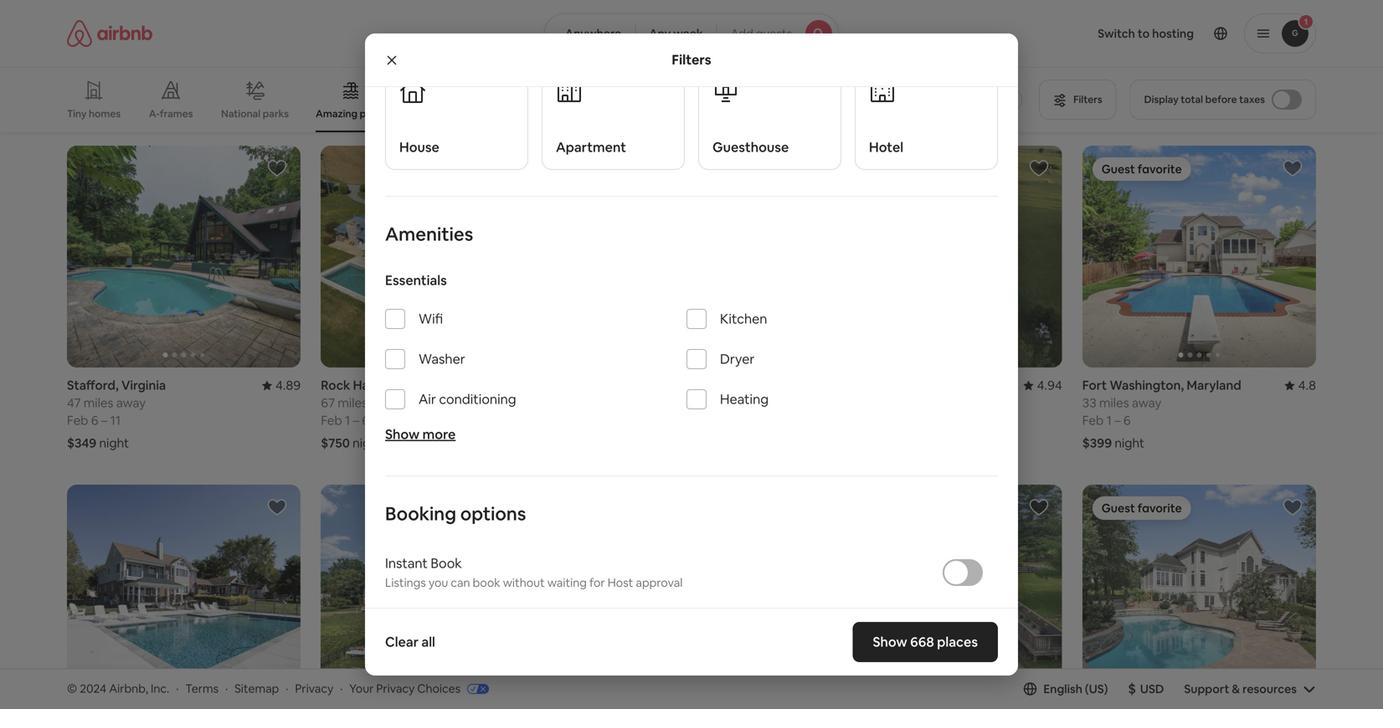 Task type: vqa. For each thing, say whether or not it's contained in the screenshot.
bottom Airbnb
no



Task type: describe. For each thing, give the bounding box(es) containing it.
4.8
[[1298, 377, 1316, 394]]

house button
[[385, 63, 528, 170]]

virginia
[[121, 377, 166, 394]]

show for show 668 places
[[873, 633, 907, 651]]

more
[[422, 426, 456, 443]]

add to wishlist: rock hall, maryland image
[[521, 158, 541, 178]]

map
[[686, 608, 710, 623]]

guests
[[756, 26, 792, 41]]

show 668 places link
[[853, 622, 998, 662]]

clear all button
[[377, 625, 444, 659]]

conditioning
[[439, 391, 516, 408]]

clear all
[[385, 633, 435, 651]]

hotel button
[[855, 63, 998, 170]]

add
[[731, 26, 753, 41]]

you
[[429, 575, 448, 590]]

guesthouse button
[[698, 63, 841, 170]]

6 for 33
[[1124, 413, 1131, 429]]

your privacy choices link
[[349, 681, 489, 697]]

feb inside stafford, virginia 47 miles away feb 6 – 11 $349 night
[[67, 413, 88, 429]]

beachfront
[[952, 107, 1005, 120]]

book
[[431, 555, 462, 572]]

4.94 out of 5 average rating image
[[1024, 377, 1062, 394]]

clear
[[385, 633, 419, 651]]

listings
[[385, 575, 426, 590]]

airbnb,
[[109, 681, 148, 696]]

away for 67
[[370, 395, 400, 411]]

amazing for amazing pools
[[316, 107, 358, 120]]

usd
[[1140, 681, 1164, 696]]

dryer
[[720, 350, 755, 368]]

anywhere
[[565, 26, 621, 41]]

anywhere button
[[544, 13, 636, 54]]

&
[[1232, 681, 1240, 696]]

1 for $399
[[1107, 413, 1112, 429]]

4.94
[[1037, 377, 1062, 394]]

1 privacy from the left
[[295, 681, 333, 696]]

fort washington, maryland 33 miles away feb 1 – 6 $399 night
[[1082, 377, 1241, 451]]

none search field containing anywhere
[[544, 13, 839, 54]]

wifi
[[419, 310, 443, 327]]

apartment button
[[542, 63, 685, 170]]

$750
[[321, 435, 350, 451]]

maryland for rock hall, maryland 67 miles away feb 1 – 6 $750 night
[[381, 377, 436, 394]]

display total before taxes
[[1144, 93, 1265, 106]]

miles for 67
[[338, 395, 368, 411]]

instant
[[385, 555, 428, 572]]

air
[[419, 391, 436, 408]]

$
[[1128, 680, 1136, 697]]

heating
[[720, 391, 769, 408]]

show map button
[[636, 595, 747, 635]]

show map
[[653, 608, 710, 623]]

rock hall, maryland 67 miles away feb 1 – 6 $750 night
[[321, 377, 436, 451]]

parks
[[263, 107, 289, 120]]

night inside stafford, virginia 47 miles away feb 6 – 11 $349 night
[[99, 435, 129, 451]]

without
[[503, 575, 545, 590]]

support & resources
[[1184, 681, 1297, 696]]

can
[[451, 575, 470, 590]]

any week
[[649, 26, 703, 41]]

4 · from the left
[[340, 681, 343, 696]]

stafford,
[[67, 377, 119, 394]]

add to wishlist: wrightsville, pennsylvania image
[[775, 158, 795, 178]]

a-frames
[[149, 107, 193, 120]]

4.89 out of 5 average rating image
[[262, 377, 301, 394]]

host
[[608, 575, 633, 590]]

amazing views
[[486, 107, 557, 120]]

(us)
[[1085, 681, 1108, 696]]

inc.
[[151, 681, 169, 696]]

apartment
[[556, 139, 626, 156]]

add guests button
[[716, 13, 839, 54]]

feb for 67
[[321, 413, 342, 429]]

total
[[1181, 93, 1203, 106]]

profile element
[[859, 0, 1316, 67]]

47
[[67, 395, 81, 411]]

all
[[421, 633, 435, 651]]

add to wishlist: tilghman, maryland image
[[521, 498, 541, 518]]

1 · from the left
[[176, 681, 179, 696]]

any
[[649, 26, 671, 41]]

booking options group
[[385, 502, 998, 709]]

trending
[[807, 107, 849, 120]]

add to wishlist: fort washington, maryland image
[[1283, 158, 1303, 178]]

group containing national parks
[[67, 67, 1029, 132]]

$399
[[1082, 435, 1112, 451]]

views
[[530, 107, 557, 120]]

wrightsville, pennsylvania
[[575, 377, 726, 394]]

tiny
[[67, 107, 87, 120]]

support
[[1184, 681, 1229, 696]]

miles for 33
[[1099, 395, 1129, 411]]

places
[[937, 633, 978, 651]]

air conditioning
[[419, 391, 516, 408]]

support & resources button
[[1184, 681, 1316, 696]]

4.89
[[275, 377, 301, 394]]

hall,
[[353, 377, 378, 394]]



Task type: locate. For each thing, give the bounding box(es) containing it.
a-
[[149, 107, 160, 120]]

1 up '$399'
[[1107, 413, 1112, 429]]

away inside rock hall, maryland 67 miles away feb 1 – 6 $750 night
[[370, 395, 400, 411]]

668
[[910, 633, 934, 651]]

6
[[91, 413, 98, 429], [362, 413, 369, 429], [1124, 413, 1131, 429]]

your
[[349, 681, 374, 696]]

11
[[110, 413, 121, 429]]

your privacy choices
[[349, 681, 461, 696]]

homes
[[89, 107, 121, 120]]

away down the "washington," on the right bottom of page
[[1132, 395, 1162, 411]]

privacy right your
[[376, 681, 415, 696]]

– down hall,
[[353, 413, 359, 429]]

show inside amenities group
[[385, 426, 420, 443]]

away down "virginia"
[[116, 395, 146, 411]]

night for $750
[[353, 435, 382, 451]]

instant book listings you can book without waiting for host approval
[[385, 555, 683, 590]]

2 horizontal spatial away
[[1132, 395, 1162, 411]]

1 1 from the left
[[345, 413, 350, 429]]

waiting
[[547, 575, 587, 590]]

2 miles from the left
[[338, 395, 368, 411]]

0 horizontal spatial night
[[99, 435, 129, 451]]

miles down stafford,
[[84, 395, 113, 411]]

feb inside 'fort washington, maryland 33 miles away feb 1 – 6 $399 night'
[[1082, 413, 1104, 429]]

maryland right the "washington," on the right bottom of page
[[1187, 377, 1241, 394]]

national parks
[[221, 107, 289, 120]]

feb down 67 in the left bottom of the page
[[321, 413, 342, 429]]

1 vertical spatial show
[[653, 608, 683, 623]]

2 horizontal spatial miles
[[1099, 395, 1129, 411]]

0 horizontal spatial 1
[[345, 413, 350, 429]]

feb inside rock hall, maryland 67 miles away feb 1 – 6 $750 night
[[321, 413, 342, 429]]

privacy link
[[295, 681, 333, 696]]

– for 67
[[353, 413, 359, 429]]

show left more
[[385, 426, 420, 443]]

group
[[67, 67, 1029, 132], [67, 146, 301, 368], [321, 146, 555, 368], [575, 146, 808, 368], [829, 146, 1062, 368], [1082, 146, 1316, 368], [67, 485, 301, 707], [321, 485, 555, 707], [575, 485, 808, 707], [829, 485, 1062, 707], [1082, 485, 1316, 707]]

1 up $750
[[345, 413, 350, 429]]

3 6 from the left
[[1124, 413, 1131, 429]]

feb down "33"
[[1082, 413, 1104, 429]]

· left your
[[340, 681, 343, 696]]

3 night from the left
[[1115, 435, 1145, 451]]

wrightsville,
[[575, 377, 648, 394]]

terms link
[[185, 681, 219, 696]]

None search field
[[544, 13, 839, 54]]

2 – from the left
[[353, 413, 359, 429]]

1 miles from the left
[[84, 395, 113, 411]]

feb for 33
[[1082, 413, 1104, 429]]

kitchen
[[720, 310, 767, 327]]

· right terms link
[[225, 681, 228, 696]]

night inside 'fort washington, maryland 33 miles away feb 1 – 6 $399 night'
[[1115, 435, 1145, 451]]

– inside rock hall, maryland 67 miles away feb 1 – 6 $750 night
[[353, 413, 359, 429]]

resources
[[1243, 681, 1297, 696]]

away down hall,
[[370, 395, 400, 411]]

national
[[221, 107, 261, 120]]

0 horizontal spatial –
[[101, 413, 107, 429]]

1 horizontal spatial amazing
[[486, 107, 528, 120]]

maryland inside rock hall, maryland 67 miles away feb 1 – 6 $750 night
[[381, 377, 436, 394]]

33
[[1082, 395, 1097, 411]]

add to wishlist: stevensville, maryland image
[[267, 498, 287, 518]]

away inside stafford, virginia 47 miles away feb 6 – 11 $349 night
[[116, 395, 146, 411]]

miles inside stafford, virginia 47 miles away feb 6 – 11 $349 night
[[84, 395, 113, 411]]

taxes
[[1239, 93, 1265, 106]]

3 – from the left
[[1114, 413, 1121, 429]]

miles down hall,
[[338, 395, 368, 411]]

2 horizontal spatial feb
[[1082, 413, 1104, 429]]

2 vertical spatial show
[[873, 633, 907, 651]]

pools
[[360, 107, 386, 120]]

booking
[[385, 502, 456, 526]]

0 vertical spatial show
[[385, 426, 420, 443]]

display
[[1144, 93, 1179, 106]]

night for $399
[[1115, 435, 1145, 451]]

– inside stafford, virginia 47 miles away feb 6 – 11 $349 night
[[101, 413, 107, 429]]

2 horizontal spatial show
[[873, 633, 907, 651]]

pennsylvania
[[650, 377, 726, 394]]

0 horizontal spatial feb
[[67, 413, 88, 429]]

1 horizontal spatial feb
[[321, 413, 342, 429]]

3 feb from the left
[[1082, 413, 1104, 429]]

1 horizontal spatial 1
[[1107, 413, 1112, 429]]

1 horizontal spatial away
[[370, 395, 400, 411]]

1 for $750
[[345, 413, 350, 429]]

away inside 'fort washington, maryland 33 miles away feb 1 – 6 $399 night'
[[1132, 395, 1162, 411]]

6 left 11
[[91, 413, 98, 429]]

1 inside rock hall, maryland 67 miles away feb 1 – 6 $750 night
[[345, 413, 350, 429]]

amenities group
[[385, 222, 998, 450]]

rock
[[321, 377, 350, 394]]

show left the 668
[[873, 633, 907, 651]]

washer
[[419, 350, 465, 368]]

miles inside rock hall, maryland 67 miles away feb 1 – 6 $750 night
[[338, 395, 368, 411]]

hotel
[[869, 139, 903, 156]]

miles right "33"
[[1099, 395, 1129, 411]]

6 down the "washington," on the right bottom of page
[[1124, 413, 1131, 429]]

booking options
[[385, 502, 526, 526]]

show more button
[[385, 426, 456, 450]]

6 inside 'fort washington, maryland 33 miles away feb 1 – 6 $399 night'
[[1124, 413, 1131, 429]]

privacy left your
[[295, 681, 333, 696]]

2 feb from the left
[[321, 413, 342, 429]]

3 · from the left
[[286, 681, 288, 696]]

washington,
[[1110, 377, 1184, 394]]

1 horizontal spatial maryland
[[1187, 377, 1241, 394]]

options
[[460, 502, 526, 526]]

0 horizontal spatial privacy
[[295, 681, 333, 696]]

english
[[1044, 681, 1083, 696]]

1 horizontal spatial show
[[653, 608, 683, 623]]

night down 11
[[99, 435, 129, 451]]

terms · sitemap · privacy ·
[[185, 681, 343, 696]]

67
[[321, 395, 335, 411]]

sitemap
[[235, 681, 279, 696]]

add to wishlist: stafford, virginia image
[[267, 158, 287, 178]]

show for show more
[[385, 426, 420, 443]]

maryland inside 'fort washington, maryland 33 miles away feb 1 – 6 $399 night'
[[1187, 377, 1241, 394]]

– left 11
[[101, 413, 107, 429]]

2 1 from the left
[[1107, 413, 1112, 429]]

0 horizontal spatial amazing
[[316, 107, 358, 120]]

1 horizontal spatial –
[[353, 413, 359, 429]]

amazing pools
[[316, 107, 386, 120]]

1 feb from the left
[[67, 413, 88, 429]]

·
[[176, 681, 179, 696], [225, 681, 228, 696], [286, 681, 288, 696], [340, 681, 343, 696]]

amenities
[[385, 222, 473, 246]]

· left privacy link
[[286, 681, 288, 696]]

0 horizontal spatial miles
[[84, 395, 113, 411]]

1 night from the left
[[99, 435, 129, 451]]

2024
[[80, 681, 106, 696]]

6 inside rock hall, maryland 67 miles away feb 1 – 6 $750 night
[[362, 413, 369, 429]]

2 maryland from the left
[[1187, 377, 1241, 394]]

2 · from the left
[[225, 681, 228, 696]]

filters dialog
[[365, 0, 1018, 709]]

show left map
[[653, 608, 683, 623]]

1 horizontal spatial night
[[353, 435, 382, 451]]

1 inside 'fort washington, maryland 33 miles away feb 1 – 6 $399 night'
[[1107, 413, 1112, 429]]

essentials
[[385, 272, 447, 289]]

miles inside 'fort washington, maryland 33 miles away feb 1 – 6 $399 night'
[[1099, 395, 1129, 411]]

1 6 from the left
[[91, 413, 98, 429]]

– inside 'fort washington, maryland 33 miles away feb 1 – 6 $399 night'
[[1114, 413, 1121, 429]]

1 horizontal spatial miles
[[338, 395, 368, 411]]

house
[[399, 139, 439, 156]]

english (us) button
[[1023, 681, 1108, 696]]

show 668 places
[[873, 633, 978, 651]]

2 privacy from the left
[[376, 681, 415, 696]]

1 – from the left
[[101, 413, 107, 429]]

maryland for fort washington, maryland 33 miles away feb 1 – 6 $399 night
[[1187, 377, 1241, 394]]

1 horizontal spatial 6
[[362, 413, 369, 429]]

3 away from the left
[[1132, 395, 1162, 411]]

©
[[67, 681, 77, 696]]

0 horizontal spatial maryland
[[381, 377, 436, 394]]

– for 33
[[1114, 413, 1121, 429]]

night right $750
[[353, 435, 382, 451]]

$349
[[67, 435, 96, 451]]

feb
[[67, 413, 88, 429], [321, 413, 342, 429], [1082, 413, 1104, 429]]

6 down hall,
[[362, 413, 369, 429]]

amazing left 'pools'
[[316, 107, 358, 120]]

0 horizontal spatial away
[[116, 395, 146, 411]]

tiny homes
[[67, 107, 121, 120]]

amazing left views
[[486, 107, 528, 120]]

english (us)
[[1044, 681, 1108, 696]]

© 2024 airbnb, inc. ·
[[67, 681, 179, 696]]

6 inside stafford, virginia 47 miles away feb 6 – 11 $349 night
[[91, 413, 98, 429]]

maryland right hall,
[[381, 377, 436, 394]]

week
[[673, 26, 703, 41]]

feb down 47
[[67, 413, 88, 429]]

3 miles from the left
[[1099, 395, 1129, 411]]

approval
[[636, 575, 683, 590]]

show
[[385, 426, 420, 443], [653, 608, 683, 623], [873, 633, 907, 651]]

– down the "washington," on the right bottom of page
[[1114, 413, 1121, 429]]

sitemap link
[[235, 681, 279, 696]]

2 away from the left
[[370, 395, 400, 411]]

2 horizontal spatial –
[[1114, 413, 1121, 429]]

guesthouse
[[713, 139, 789, 156]]

choices
[[417, 681, 461, 696]]

2 night from the left
[[353, 435, 382, 451]]

6 for 67
[[362, 413, 369, 429]]

2 horizontal spatial 6
[[1124, 413, 1131, 429]]

miles
[[84, 395, 113, 411], [338, 395, 368, 411], [1099, 395, 1129, 411]]

maryland
[[381, 377, 436, 394], [1187, 377, 1241, 394]]

add to wishlist: germantown, maryland image
[[1283, 498, 1303, 518]]

add to wishlist: fredericksburg, virginia image
[[1029, 158, 1049, 178]]

fort
[[1082, 377, 1107, 394]]

away for 33
[[1132, 395, 1162, 411]]

stafford, virginia 47 miles away feb 6 – 11 $349 night
[[67, 377, 166, 451]]

add guests
[[731, 26, 792, 41]]

night
[[99, 435, 129, 451], [353, 435, 382, 451], [1115, 435, 1145, 451]]

1
[[345, 413, 350, 429], [1107, 413, 1112, 429]]

omg!
[[667, 107, 694, 120]]

amazing for amazing views
[[486, 107, 528, 120]]

1 maryland from the left
[[381, 377, 436, 394]]

show for show map
[[653, 608, 683, 623]]

night inside rock hall, maryland 67 miles away feb 1 – 6 $750 night
[[353, 435, 382, 451]]

1 horizontal spatial privacy
[[376, 681, 415, 696]]

2 6 from the left
[[362, 413, 369, 429]]

4.8 out of 5 average rating image
[[1285, 377, 1316, 394]]

2 horizontal spatial night
[[1115, 435, 1145, 451]]

add to wishlist: waterford, virginia image
[[1029, 498, 1049, 518]]

1 away from the left
[[116, 395, 146, 411]]

for
[[589, 575, 605, 590]]

0 horizontal spatial show
[[385, 426, 420, 443]]

· right inc.
[[176, 681, 179, 696]]

filters
[[672, 51, 711, 68]]

night right '$399'
[[1115, 435, 1145, 451]]

0 horizontal spatial 6
[[91, 413, 98, 429]]



